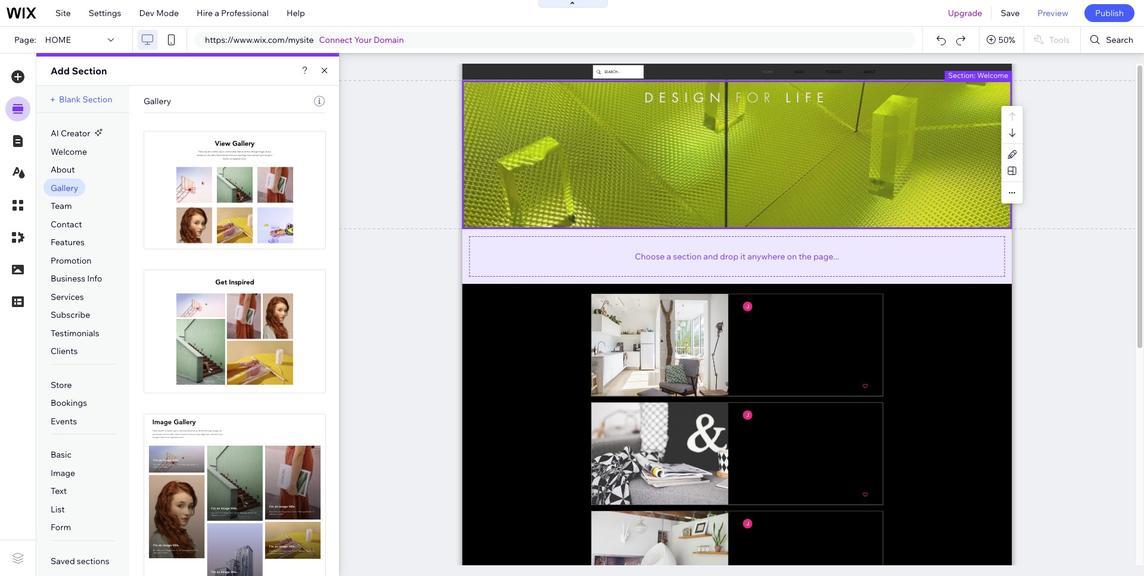 Task type: vqa. For each thing, say whether or not it's contained in the screenshot.
SEARCH
yes



Task type: locate. For each thing, give the bounding box(es) containing it.
https://www.wix.com/mysite connect your domain
[[205, 35, 404, 45]]

and
[[704, 251, 718, 262]]

add
[[51, 65, 70, 77]]

welcome down the ai creator
[[51, 146, 87, 157]]

dev
[[139, 8, 154, 18]]

section: welcome
[[948, 71, 1009, 80]]

hire
[[197, 8, 213, 18]]

tools
[[1049, 35, 1070, 45]]

section right blank
[[83, 94, 112, 105]]

welcome
[[977, 71, 1009, 80], [51, 146, 87, 157]]

0 vertical spatial section
[[72, 65, 107, 77]]

section
[[72, 65, 107, 77], [83, 94, 112, 105]]

0 horizontal spatial gallery
[[51, 183, 78, 193]]

1 vertical spatial section
[[83, 94, 112, 105]]

dev mode
[[139, 8, 179, 18]]

drop
[[720, 251, 739, 262]]

features
[[51, 237, 85, 248]]

connect
[[319, 35, 352, 45]]

image
[[51, 468, 75, 479]]

events
[[51, 416, 77, 427]]

save button
[[992, 0, 1029, 26]]

blank
[[59, 94, 81, 105]]

1 vertical spatial welcome
[[51, 146, 87, 157]]

1 horizontal spatial a
[[667, 251, 671, 262]]

your
[[354, 35, 372, 45]]

1 vertical spatial a
[[667, 251, 671, 262]]

0 horizontal spatial welcome
[[51, 146, 87, 157]]

1 horizontal spatial welcome
[[977, 71, 1009, 80]]

choose a section and drop it anywhere on the page...
[[635, 251, 839, 262]]

publish button
[[1085, 4, 1135, 22]]

domain
[[374, 35, 404, 45]]

50%
[[999, 35, 1015, 45]]

on
[[787, 251, 797, 262]]

team
[[51, 201, 72, 212]]

0 vertical spatial gallery
[[144, 96, 171, 107]]

section for blank section
[[83, 94, 112, 105]]

0 horizontal spatial a
[[215, 8, 219, 18]]

a right hire
[[215, 8, 219, 18]]

a left section
[[667, 251, 671, 262]]

creator
[[61, 128, 90, 139]]

gallery
[[144, 96, 171, 107], [51, 183, 78, 193]]

section up blank section
[[72, 65, 107, 77]]

it
[[740, 251, 746, 262]]

page...
[[814, 251, 839, 262]]

https://www.wix.com/mysite
[[205, 35, 314, 45]]

form
[[51, 523, 71, 534]]

preview
[[1038, 8, 1069, 18]]

clients
[[51, 346, 78, 357]]

the
[[799, 251, 812, 262]]

a
[[215, 8, 219, 18], [667, 251, 671, 262]]

basic
[[51, 450, 71, 461]]

site
[[55, 8, 71, 18]]

section for add section
[[72, 65, 107, 77]]

bookings
[[51, 398, 87, 409]]

welcome right section:
[[977, 71, 1009, 80]]

store
[[51, 380, 72, 391]]

a for professional
[[215, 8, 219, 18]]

add section
[[51, 65, 107, 77]]

0 vertical spatial a
[[215, 8, 219, 18]]



Task type: describe. For each thing, give the bounding box(es) containing it.
sections
[[77, 557, 109, 567]]

testimonials
[[51, 328, 99, 339]]

ai
[[51, 128, 59, 139]]

about
[[51, 165, 75, 175]]

1 horizontal spatial gallery
[[144, 96, 171, 107]]

business
[[51, 274, 85, 284]]

publish
[[1095, 8, 1124, 18]]

50% button
[[980, 27, 1024, 53]]

section:
[[948, 71, 976, 80]]

services
[[51, 292, 84, 303]]

a for section
[[667, 251, 671, 262]]

ai creator
[[51, 128, 90, 139]]

blank section
[[59, 94, 112, 105]]

help
[[287, 8, 305, 18]]

upgrade
[[948, 8, 982, 18]]

professional
[[221, 8, 269, 18]]

contact
[[51, 219, 82, 230]]

settings
[[89, 8, 121, 18]]

1 vertical spatial gallery
[[51, 183, 78, 193]]

saved
[[51, 557, 75, 567]]

mode
[[156, 8, 179, 18]]

list
[[51, 505, 65, 515]]

hire a professional
[[197, 8, 269, 18]]

anywhere
[[748, 251, 785, 262]]

saved sections
[[51, 557, 109, 567]]

section
[[673, 251, 702, 262]]

0 vertical spatial welcome
[[977, 71, 1009, 80]]

text
[[51, 486, 67, 497]]

info
[[87, 274, 102, 284]]

save
[[1001, 8, 1020, 18]]

business info
[[51, 274, 102, 284]]

choose
[[635, 251, 665, 262]]

promotion
[[51, 255, 92, 266]]

search
[[1106, 35, 1134, 45]]

home
[[45, 35, 71, 45]]

preview button
[[1029, 0, 1077, 26]]

search button
[[1081, 27, 1144, 53]]

subscribe
[[51, 310, 90, 321]]

tools button
[[1024, 27, 1081, 53]]



